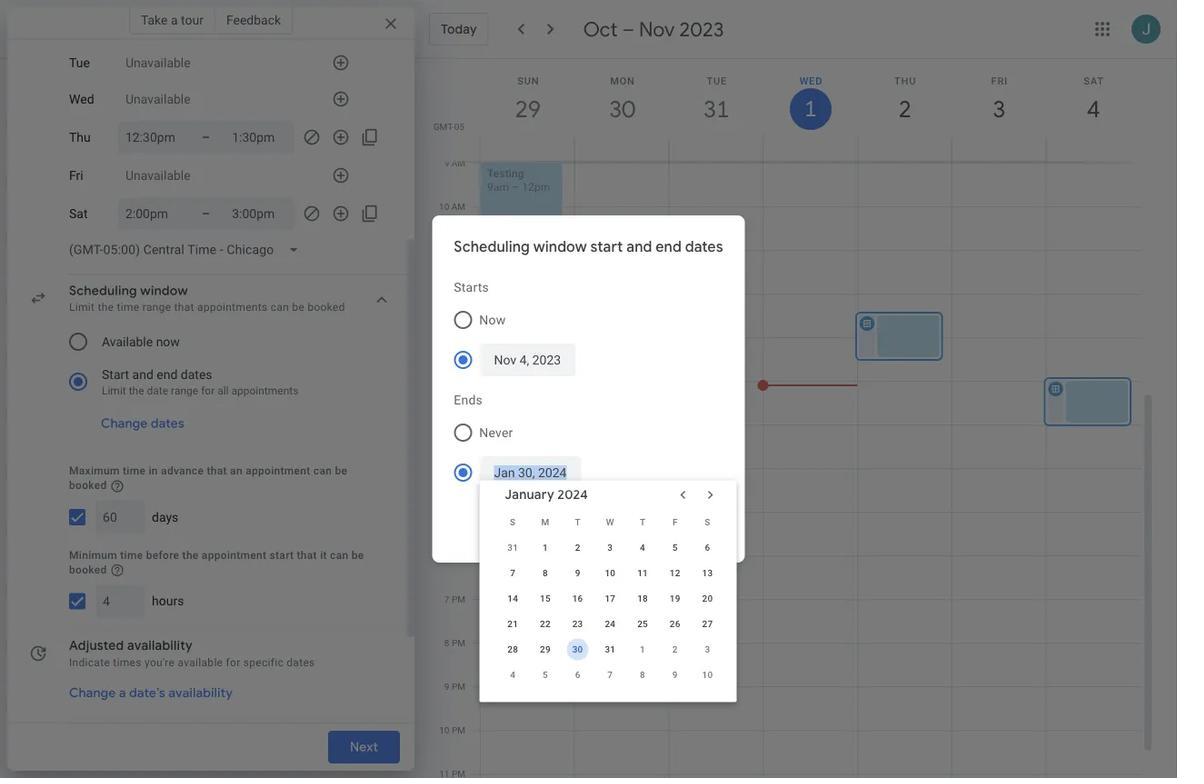 Task type: vqa. For each thing, say whether or not it's contained in the screenshot.
the "10" element
yes



Task type: describe. For each thing, give the bounding box(es) containing it.
maximum time in advance that an appointment can be booked
[[69, 465, 348, 492]]

appointments inside start and end dates limit the date range for all appointments
[[231, 385, 299, 397]]

12 for 12 pm
[[439, 289, 450, 300]]

now
[[156, 334, 180, 349]]

1 vertical spatial 1
[[543, 542, 548, 553]]

and inside start and end dates limit the date range for all appointments
[[132, 367, 154, 382]]

time for maximum
[[123, 465, 146, 477]]

26 element
[[664, 613, 686, 635]]

28
[[508, 644, 518, 655]]

date's
[[129, 685, 165, 702]]

10 for 10 pm
[[439, 725, 450, 736]]

8 for 8 pm
[[445, 638, 450, 649]]

dates inside dialog
[[685, 238, 724, 256]]

window for start
[[534, 238, 587, 256]]

take a tour
[[141, 12, 204, 27]]

time inside scheduling window limit the time range that appointments can be booked
[[117, 301, 140, 314]]

date
[[147, 385, 168, 397]]

15 element
[[535, 588, 556, 610]]

1 vertical spatial 2
[[575, 542, 581, 553]]

row containing 4
[[497, 662, 724, 688]]

10 for february 10 element
[[702, 670, 713, 681]]

4 pm
[[445, 463, 466, 474]]

12 pm
[[439, 289, 466, 300]]

gmt-05
[[434, 121, 465, 132]]

12 for 12
[[670, 568, 681, 579]]

9 up 16 element at bottom
[[575, 568, 581, 579]]

Maximum days in advance that an appointment can be booked number field
[[103, 501, 137, 534]]

wed
[[69, 92, 94, 107]]

be inside maximum time in advance that an appointment can be booked
[[335, 465, 348, 477]]

scheduling for scheduling window start and end dates
[[454, 238, 530, 256]]

7 for 7 pm
[[445, 594, 450, 605]]

minimum time before the appointment start that it can be booked
[[69, 549, 364, 576]]

before
[[146, 549, 179, 562]]

row containing 28
[[497, 637, 724, 662]]

30
[[573, 644, 583, 655]]

3 pm
[[445, 420, 466, 431]]

change a date's availability button
[[62, 677, 240, 710]]

minimum
[[69, 549, 117, 562]]

now
[[479, 312, 506, 327]]

f
[[673, 517, 678, 528]]

can for time
[[330, 549, 349, 562]]

end inside start and end dates limit the date range for all appointments
[[157, 367, 178, 382]]

oct – nov 2023
[[583, 16, 724, 42]]

it
[[320, 549, 327, 562]]

2023
[[680, 16, 724, 42]]

am for 9 am
[[452, 158, 466, 169]]

unavailable for wed
[[125, 92, 191, 107]]

tour
[[181, 12, 204, 27]]

pm for 4 pm
[[452, 463, 466, 474]]

scheduling window limit the time range that appointments can be booked
[[69, 283, 345, 314]]

30 cell
[[562, 637, 594, 662]]

8 pm
[[445, 638, 466, 649]]

row containing 21
[[497, 612, 724, 637]]

pm for 10 pm
[[452, 725, 466, 736]]

17 element
[[600, 588, 621, 610]]

hours
[[152, 594, 184, 609]]

scheduling window start and end dates dialog
[[432, 216, 745, 702]]

february 7 element
[[600, 664, 621, 686]]

4 for february 4 element
[[510, 670, 516, 681]]

6 for february 6 element
[[575, 670, 581, 681]]

january 2024 option group
[[447, 384, 737, 702]]

row group inside january 2024 option group
[[497, 535, 724, 688]]

4 for 4 pm
[[445, 463, 450, 474]]

gmt-
[[434, 121, 454, 132]]

2 t from the left
[[640, 517, 646, 528]]

pm for 9 pm
[[452, 682, 466, 692]]

31 element
[[600, 639, 621, 661]]

range inside scheduling window limit the time range that appointments can be booked
[[143, 301, 171, 314]]

appointments inside scheduling window limit the time range that appointments can be booked
[[197, 301, 268, 314]]

m
[[541, 517, 550, 528]]

31 for december 31 element
[[508, 542, 518, 553]]

window for limit
[[140, 283, 188, 299]]

change dates button
[[94, 407, 192, 440]]

take
[[141, 12, 168, 27]]

21
[[508, 619, 518, 630]]

ends
[[454, 392, 483, 407]]

and inside scheduling window start and end dates dialog
[[627, 238, 652, 256]]

12 element
[[664, 562, 686, 584]]

pm for 2 pm
[[452, 376, 466, 387]]

3 for 3 pm
[[445, 420, 450, 431]]

next
[[350, 739, 378, 756]]

february 5 element
[[535, 664, 556, 686]]

15
[[540, 593, 551, 604]]

times
[[113, 656, 142, 669]]

13 element
[[697, 562, 719, 584]]

testing
[[487, 167, 524, 180]]

10 for 10 element
[[605, 568, 616, 579]]

7 column header from the left
[[1046, 59, 1141, 161]]

adjusted availability indicate times you're available for specific dates
[[69, 638, 315, 669]]

can inside maximum time in advance that an appointment can be booked
[[314, 465, 332, 477]]

february 8 element
[[632, 664, 654, 686]]

20
[[702, 593, 713, 604]]

w
[[606, 517, 615, 528]]

4 column header from the left
[[763, 59, 858, 161]]

2 horizontal spatial 4
[[640, 542, 646, 553]]

29 element
[[535, 639, 556, 661]]

1 for 1 pm
[[445, 332, 450, 343]]

range inside start and end dates limit the date range for all appointments
[[171, 385, 198, 397]]

1 horizontal spatial 7
[[510, 568, 516, 579]]

advance
[[161, 465, 204, 477]]

indicate
[[69, 656, 110, 669]]

done button
[[680, 517, 738, 561]]

scheduling window start and end dates
[[454, 238, 724, 256]]

february 2 element
[[664, 639, 686, 661]]

thu
[[69, 130, 91, 145]]

be for time
[[352, 549, 364, 562]]

7 pm
[[445, 594, 466, 605]]

1 for february 1 element on the right
[[640, 644, 646, 655]]

23
[[573, 619, 583, 630]]

starts
[[454, 280, 489, 295]]

take a tour button
[[129, 5, 215, 35]]

– for thu
[[202, 130, 210, 145]]

9 for february 9 element at the bottom
[[673, 670, 678, 681]]

row containing 14
[[497, 586, 724, 612]]

Start date of the appointment schedules text field
[[494, 344, 561, 376]]

testing grid
[[422, 59, 1156, 778]]

oct
[[583, 16, 618, 42]]

that for window
[[174, 301, 194, 314]]

25
[[638, 619, 648, 630]]

11 for 11 am
[[439, 245, 449, 256]]

1 column header from the left
[[480, 59, 575, 161]]

never
[[479, 425, 513, 440]]

1 vertical spatial 5
[[543, 670, 548, 681]]

10 am
[[439, 201, 466, 212]]

booked for time
[[69, 564, 107, 576]]

change a date's availability
[[69, 685, 233, 702]]

february 1 element
[[632, 639, 654, 661]]

19 element
[[664, 588, 686, 610]]

sat
[[69, 206, 88, 221]]

dates inside start and end dates limit the date range for all appointments
[[181, 367, 212, 382]]

dates inside button
[[151, 416, 184, 432]]

for inside adjusted availability indicate times you're available for specific dates
[[226, 656, 241, 669]]

8 for february 8 element
[[640, 670, 646, 681]]

today button
[[429, 13, 489, 45]]

1 t from the left
[[575, 517, 581, 528]]

time for minimum
[[120, 549, 143, 562]]

9 for 9 pm
[[445, 682, 450, 692]]

cancel
[[623, 531, 664, 547]]

9 am
[[444, 158, 466, 169]]

2024
[[558, 487, 588, 503]]

24
[[605, 619, 616, 630]]

days
[[152, 510, 178, 525]]

6 pm
[[445, 551, 466, 561]]

10 pm
[[439, 725, 466, 736]]

11 element
[[632, 562, 654, 584]]

fri
[[69, 168, 83, 183]]

start
[[102, 367, 129, 382]]

available
[[102, 334, 153, 349]]

that inside maximum time in advance that an appointment can be booked
[[207, 465, 227, 477]]

23 element
[[567, 613, 589, 635]]

an
[[230, 465, 243, 477]]

tue
[[69, 55, 90, 70]]

22
[[540, 619, 551, 630]]

done
[[693, 531, 725, 547]]

nov
[[639, 16, 675, 42]]

booked inside maximum time in advance that an appointment can be booked
[[69, 479, 107, 492]]



Task type: locate. For each thing, give the bounding box(es) containing it.
14
[[508, 593, 518, 604]]

the for time
[[182, 549, 199, 562]]

1 vertical spatial limit
[[102, 385, 126, 397]]

pm up 8 pm
[[452, 594, 466, 605]]

unavailable right fri
[[125, 168, 191, 183]]

– for sat
[[202, 206, 210, 221]]

time left in
[[123, 465, 146, 477]]

1 vertical spatial end
[[157, 367, 178, 382]]

3 down w
[[608, 542, 613, 553]]

you're
[[145, 656, 175, 669]]

booked inside scheduling window limit the time range that appointments can be booked
[[308, 301, 345, 314]]

range up now
[[143, 301, 171, 314]]

3 am from the top
[[452, 245, 466, 256]]

1 horizontal spatial that
[[207, 465, 227, 477]]

3 for february 3 element at the right of the page
[[705, 644, 711, 655]]

1 horizontal spatial 6
[[575, 670, 581, 681]]

3 pm from the top
[[452, 376, 466, 387]]

18
[[638, 593, 648, 604]]

start and end dates limit the date range for all appointments
[[102, 367, 299, 397]]

time up 'available'
[[117, 301, 140, 314]]

change for change dates
[[101, 416, 148, 432]]

appointment right before
[[202, 549, 267, 562]]

2 vertical spatial 3
[[705, 644, 711, 655]]

11 for 11
[[638, 568, 648, 579]]

9 pm
[[445, 682, 466, 692]]

2 horizontal spatial 3
[[705, 644, 711, 655]]

8 up 15 element
[[543, 568, 548, 579]]

–
[[623, 16, 635, 42], [202, 130, 210, 145], [202, 206, 210, 221]]

7 pm from the top
[[452, 594, 466, 605]]

11 inside row
[[638, 568, 648, 579]]

pm down 7 pm
[[452, 638, 466, 649]]

27
[[702, 619, 713, 630]]

range
[[143, 301, 171, 314], [171, 385, 198, 397]]

0 horizontal spatial 3
[[445, 420, 450, 431]]

for inside start and end dates limit the date range for all appointments
[[201, 385, 215, 397]]

3 up february 10 element
[[705, 644, 711, 655]]

2 for 2 pm
[[445, 376, 450, 387]]

16 element
[[567, 588, 589, 610]]

option group down scheduling window limit the time range that appointments can be booked
[[62, 322, 375, 402]]

10 element
[[600, 562, 621, 584]]

1 vertical spatial be
[[335, 465, 348, 477]]

appointment inside minimum time before the appointment start that it can be booked
[[202, 549, 267, 562]]

3 up 4 pm
[[445, 420, 450, 431]]

2 vertical spatial –
[[202, 206, 210, 221]]

row down 2024
[[497, 510, 724, 535]]

2 vertical spatial unavailable
[[125, 168, 191, 183]]

11 am
[[439, 245, 466, 256]]

6 column header from the left
[[952, 59, 1047, 161]]

0 vertical spatial appointments
[[197, 301, 268, 314]]

1 horizontal spatial s
[[705, 517, 711, 528]]

6 pm from the top
[[452, 551, 466, 561]]

7 down december 31 element
[[510, 568, 516, 579]]

next button
[[328, 731, 400, 764]]

1 vertical spatial availability
[[169, 685, 233, 702]]

2 vertical spatial 4
[[510, 670, 516, 681]]

pm for 7 pm
[[452, 594, 466, 605]]

2 pm
[[445, 376, 466, 387]]

appointment right an
[[246, 465, 311, 477]]

t down 2024
[[575, 517, 581, 528]]

1 inside testing grid
[[445, 332, 450, 343]]

row down 31 element
[[497, 662, 724, 688]]

row group
[[497, 535, 724, 688]]

1 row from the top
[[497, 510, 724, 535]]

february 9 element
[[664, 664, 686, 686]]

26
[[670, 619, 681, 630]]

1 vertical spatial booked
[[69, 479, 107, 492]]

21 element
[[502, 613, 524, 635]]

1 vertical spatial 11
[[638, 568, 648, 579]]

7 row from the top
[[497, 662, 724, 688]]

2 vertical spatial the
[[182, 549, 199, 562]]

1 vertical spatial range
[[171, 385, 198, 397]]

2 up february 9 element at the bottom
[[673, 644, 678, 655]]

1 horizontal spatial 1
[[543, 542, 548, 553]]

1 vertical spatial 12
[[670, 568, 681, 579]]

6 for 6 pm
[[445, 551, 450, 561]]

1 s from the left
[[510, 517, 516, 528]]

1 up february 8 element
[[640, 644, 646, 655]]

11 up 18
[[638, 568, 648, 579]]

scheduling
[[454, 238, 530, 256], [69, 283, 137, 299]]

can
[[271, 301, 289, 314], [314, 465, 332, 477], [330, 549, 349, 562]]

window inside scheduling window limit the time range that appointments can be booked
[[140, 283, 188, 299]]

available now
[[102, 334, 180, 349]]

availability down available
[[169, 685, 233, 702]]

9 pm from the top
[[452, 682, 466, 692]]

9 for 9 am
[[444, 158, 449, 169]]

can inside minimum time before the appointment start that it can be booked
[[330, 549, 349, 562]]

0 horizontal spatial limit
[[69, 301, 95, 314]]

the up 'available'
[[98, 301, 114, 314]]

range right date on the left
[[171, 385, 198, 397]]

the inside minimum time before the appointment start that it can be booked
[[182, 549, 199, 562]]

5 up 12 element
[[673, 542, 678, 553]]

2 pm from the top
[[452, 332, 466, 343]]

0 horizontal spatial 5
[[543, 670, 548, 681]]

time left before
[[120, 549, 143, 562]]

appointments right all
[[231, 385, 299, 397]]

11
[[439, 245, 449, 256], [638, 568, 648, 579]]

0 vertical spatial booked
[[308, 301, 345, 314]]

can inside scheduling window limit the time range that appointments can be booked
[[271, 301, 289, 314]]

5
[[673, 542, 678, 553], [543, 670, 548, 681]]

0 horizontal spatial 8
[[445, 638, 450, 649]]

maximum
[[69, 465, 120, 477]]

2 horizontal spatial 2
[[673, 644, 678, 655]]

0 horizontal spatial that
[[174, 301, 194, 314]]

am down 9 am
[[452, 201, 466, 212]]

0 horizontal spatial end
[[157, 367, 178, 382]]

Minimum amount of hours before the start of the appointment that it can be booked number field
[[103, 585, 137, 618]]

1 vertical spatial time
[[123, 465, 146, 477]]

pm for 6 pm
[[452, 551, 466, 561]]

1 pm
[[445, 332, 466, 343]]

8 down 7 pm
[[445, 638, 450, 649]]

end
[[656, 238, 682, 256], [157, 367, 178, 382]]

0 horizontal spatial 7
[[445, 594, 450, 605]]

1 horizontal spatial 11
[[638, 568, 648, 579]]

row containing 31
[[497, 535, 724, 561]]

booked
[[308, 301, 345, 314], [69, 479, 107, 492], [69, 564, 107, 576]]

1 vertical spatial appointment
[[202, 549, 267, 562]]

february 4 element
[[502, 664, 524, 686]]

january
[[505, 487, 554, 503]]

31 down 24
[[605, 644, 616, 655]]

today
[[441, 21, 477, 37]]

3 row from the top
[[497, 561, 724, 586]]

adjusted
[[69, 638, 124, 654]]

time inside minimum time before the appointment start that it can be booked
[[120, 549, 143, 562]]

1 vertical spatial can
[[314, 465, 332, 477]]

limit inside scheduling window limit the time range that appointments can be booked
[[69, 301, 95, 314]]

s up december 31 element
[[510, 517, 516, 528]]

3 unavailable from the top
[[125, 168, 191, 183]]

end inside dialog
[[656, 238, 682, 256]]

change down indicate
[[69, 685, 116, 702]]

05
[[454, 121, 465, 132]]

availability
[[127, 638, 193, 654], [169, 685, 233, 702]]

2 row from the top
[[497, 535, 724, 561]]

2 column header from the left
[[574, 59, 670, 161]]

cancel button
[[614, 517, 673, 561]]

for
[[201, 385, 215, 397], [226, 656, 241, 669]]

change
[[101, 416, 148, 432], [69, 685, 116, 702]]

2 up 16 element at bottom
[[575, 542, 581, 553]]

2 inside testing grid
[[445, 376, 450, 387]]

1
[[445, 332, 450, 343], [543, 542, 548, 553], [640, 644, 646, 655]]

pm up 1 pm
[[452, 289, 466, 300]]

a
[[171, 12, 178, 27], [119, 685, 126, 702]]

start right testing button at left
[[591, 238, 623, 256]]

0 horizontal spatial be
[[292, 301, 305, 314]]

feedback button
[[215, 5, 293, 35]]

14 element
[[502, 588, 524, 610]]

8 inside testing grid
[[445, 638, 450, 649]]

appointment inside maximum time in advance that an appointment can be booked
[[246, 465, 311, 477]]

0 horizontal spatial and
[[132, 367, 154, 382]]

9 up 10 pm
[[445, 682, 450, 692]]

scheduling up starts at the top of page
[[454, 238, 530, 256]]

0 vertical spatial range
[[143, 301, 171, 314]]

pm down ends
[[452, 420, 466, 431]]

4 pm from the top
[[452, 420, 466, 431]]

1 vertical spatial unavailable
[[125, 92, 191, 107]]

10 for 10 am
[[439, 201, 449, 212]]

29
[[540, 644, 551, 655]]

february 6 element
[[567, 664, 589, 686]]

8 down february 1 element on the right
[[640, 670, 646, 681]]

row up 17 element
[[497, 561, 724, 586]]

1 horizontal spatial and
[[627, 238, 652, 256]]

start
[[591, 238, 623, 256], [270, 549, 294, 562]]

10 up 17
[[605, 568, 616, 579]]

5 column header from the left
[[857, 59, 953, 161]]

0 vertical spatial time
[[117, 301, 140, 314]]

2 vertical spatial be
[[352, 549, 364, 562]]

2 up 3 pm
[[445, 376, 450, 387]]

0 vertical spatial availability
[[127, 638, 193, 654]]

december 31 element
[[502, 537, 524, 559]]

0 vertical spatial limit
[[69, 301, 95, 314]]

4 up 11 element
[[640, 542, 646, 553]]

2 unavailable from the top
[[125, 92, 191, 107]]

change down date on the left
[[101, 416, 148, 432]]

the left date on the left
[[129, 385, 144, 397]]

4 down 3 pm
[[445, 463, 450, 474]]

11 inside testing grid
[[439, 245, 449, 256]]

1 unavailable from the top
[[125, 55, 191, 70]]

0 vertical spatial scheduling
[[454, 238, 530, 256]]

the inside scheduling window limit the time range that appointments can be booked
[[98, 301, 114, 314]]

0 horizontal spatial option group
[[62, 322, 375, 402]]

1 down 12 pm
[[445, 332, 450, 343]]

10 up 11 am at the left top
[[439, 201, 449, 212]]

that left it
[[297, 549, 317, 562]]

6 up 7 pm
[[445, 551, 450, 561]]

pm up ends
[[452, 376, 466, 387]]

be
[[292, 301, 305, 314], [335, 465, 348, 477], [352, 549, 364, 562]]

scheduling up 'available'
[[69, 283, 137, 299]]

pm for 12 pm
[[452, 289, 466, 300]]

10 down february 3 element at the right of the page
[[702, 670, 713, 681]]

2 horizontal spatial that
[[297, 549, 317, 562]]

availability up you're
[[127, 638, 193, 654]]

25 element
[[632, 613, 654, 635]]

availability inside adjusted availability indicate times you're available for specific dates
[[127, 638, 193, 654]]

20 element
[[697, 588, 719, 610]]

1 horizontal spatial for
[[226, 656, 241, 669]]

row up 31 element
[[497, 612, 724, 637]]

a left date's
[[119, 685, 126, 702]]

for left all
[[201, 385, 215, 397]]

the right before
[[182, 549, 199, 562]]

0 vertical spatial –
[[623, 16, 635, 42]]

4 inside february 4 element
[[510, 670, 516, 681]]

time
[[117, 301, 140, 314], [123, 465, 146, 477], [120, 549, 143, 562]]

1 horizontal spatial 4
[[510, 670, 516, 681]]

1 horizontal spatial 31
[[605, 644, 616, 655]]

window inside scheduling window start and end dates dialog
[[534, 238, 587, 256]]

row containing s
[[497, 510, 724, 535]]

9
[[444, 158, 449, 169], [575, 568, 581, 579], [673, 670, 678, 681], [445, 682, 450, 692]]

9 down february 2 element
[[673, 670, 678, 681]]

start inside minimum time before the appointment start that it can be booked
[[270, 549, 294, 562]]

4
[[445, 463, 450, 474], [640, 542, 646, 553], [510, 670, 516, 681]]

2 vertical spatial time
[[120, 549, 143, 562]]

0 vertical spatial 1
[[445, 332, 450, 343]]

be inside scheduling window limit the time range that appointments can be booked
[[292, 301, 305, 314]]

30 element
[[567, 639, 589, 661]]

that left an
[[207, 465, 227, 477]]

scheduling for scheduling window limit the time range that appointments can be booked
[[69, 283, 137, 299]]

1 vertical spatial change
[[69, 685, 116, 702]]

1 horizontal spatial scheduling
[[454, 238, 530, 256]]

row
[[497, 510, 724, 535], [497, 535, 724, 561], [497, 561, 724, 586], [497, 586, 724, 612], [497, 612, 724, 637], [497, 637, 724, 662], [497, 662, 724, 688]]

2 am from the top
[[452, 201, 466, 212]]

limit
[[69, 301, 95, 314], [102, 385, 126, 397]]

0 vertical spatial window
[[534, 238, 587, 256]]

limit inside start and end dates limit the date range for all appointments
[[102, 385, 126, 397]]

2 s from the left
[[705, 517, 711, 528]]

12 inside testing grid
[[439, 289, 450, 300]]

12
[[439, 289, 450, 300], [670, 568, 681, 579]]

can for window
[[271, 301, 289, 314]]

pm up 2 pm
[[452, 332, 466, 343]]

3 inside testing grid
[[445, 420, 450, 431]]

row down w
[[497, 535, 724, 561]]

5 pm from the top
[[452, 463, 466, 474]]

6 row from the top
[[497, 637, 724, 662]]

booked for window
[[308, 301, 345, 314]]

february 10 element
[[697, 664, 719, 686]]

t
[[575, 517, 581, 528], [640, 517, 646, 528]]

unavailable down take
[[125, 55, 191, 70]]

12 inside row
[[670, 568, 681, 579]]

am up starts at the top of page
[[452, 245, 466, 256]]

13
[[702, 568, 713, 579]]

that
[[174, 301, 194, 314], [207, 465, 227, 477], [297, 549, 317, 562]]

1 down m
[[543, 542, 548, 553]]

0 vertical spatial 2
[[445, 376, 450, 387]]

7 down 31 element
[[608, 670, 613, 681]]

10
[[439, 201, 449, 212], [605, 568, 616, 579], [702, 670, 713, 681], [439, 725, 450, 736]]

pm down 8 pm
[[452, 682, 466, 692]]

0 vertical spatial 8
[[543, 568, 548, 579]]

0 horizontal spatial window
[[140, 283, 188, 299]]

1 vertical spatial –
[[202, 130, 210, 145]]

22 element
[[535, 613, 556, 635]]

s up the done
[[705, 517, 711, 528]]

availability inside change a date's availability button
[[169, 685, 233, 702]]

6
[[705, 542, 711, 553], [445, 551, 450, 561], [575, 670, 581, 681]]

5 down 29 element
[[543, 670, 548, 681]]

pm down 9 pm at left
[[452, 725, 466, 736]]

End date of the appointment schedules text field
[[494, 456, 567, 489]]

0 vertical spatial 5
[[673, 542, 678, 553]]

time inside maximum time in advance that an appointment can be booked
[[123, 465, 146, 477]]

column header
[[480, 59, 575, 161], [574, 59, 670, 161], [669, 59, 764, 161], [763, 59, 858, 161], [857, 59, 953, 161], [952, 59, 1047, 161], [1046, 59, 1141, 161]]

january 2024 grid
[[497, 510, 724, 688]]

that up now
[[174, 301, 194, 314]]

9 down gmt-05
[[444, 158, 449, 169]]

1 vertical spatial a
[[119, 685, 126, 702]]

am down 05
[[452, 158, 466, 169]]

appointment
[[246, 465, 311, 477], [202, 549, 267, 562]]

dates inside adjusted availability indicate times you're available for specific dates
[[287, 656, 315, 669]]

row up 24 element
[[497, 586, 724, 612]]

1 am from the top
[[452, 158, 466, 169]]

19
[[670, 593, 681, 604]]

10 pm from the top
[[452, 725, 466, 736]]

12 up 19
[[670, 568, 681, 579]]

1 horizontal spatial a
[[171, 12, 178, 27]]

s
[[510, 517, 516, 528], [705, 517, 711, 528]]

2 for february 2 element
[[673, 644, 678, 655]]

7 up 8 pm
[[445, 594, 450, 605]]

for left specific
[[226, 656, 241, 669]]

the for window
[[98, 301, 114, 314]]

2 horizontal spatial 8
[[640, 670, 646, 681]]

option group
[[447, 271, 724, 384], [62, 322, 375, 402]]

1 horizontal spatial 8
[[543, 568, 548, 579]]

1 horizontal spatial window
[[534, 238, 587, 256]]

february 3 element
[[697, 639, 719, 661]]

4 inside testing grid
[[445, 463, 450, 474]]

5 row from the top
[[497, 612, 724, 637]]

1 vertical spatial appointments
[[231, 385, 299, 397]]

option group containing available now
[[62, 322, 375, 402]]

6 down 30 element
[[575, 670, 581, 681]]

0 vertical spatial 12
[[439, 289, 450, 300]]

0 horizontal spatial start
[[270, 549, 294, 562]]

27 element
[[697, 613, 719, 635]]

4 row from the top
[[497, 586, 724, 612]]

am for 11 am
[[452, 245, 466, 256]]

scheduling inside scheduling window limit the time range that appointments can be booked
[[69, 283, 137, 299]]

unavailable for fri
[[125, 168, 191, 183]]

7
[[510, 568, 516, 579], [445, 594, 450, 605], [608, 670, 613, 681]]

0 horizontal spatial s
[[510, 517, 516, 528]]

2 horizontal spatial 6
[[705, 542, 711, 553]]

0 vertical spatial can
[[271, 301, 289, 314]]

31 for 31 element
[[605, 644, 616, 655]]

2 vertical spatial can
[[330, 549, 349, 562]]

change for change a date's availability
[[69, 685, 116, 702]]

a left tour
[[171, 12, 178, 27]]

window
[[534, 238, 587, 256], [140, 283, 188, 299]]

6 up 13 "element"
[[705, 542, 711, 553]]

scheduling inside dialog
[[454, 238, 530, 256]]

row group containing 31
[[497, 535, 724, 688]]

a for change
[[119, 685, 126, 702]]

1 vertical spatial for
[[226, 656, 241, 669]]

1 vertical spatial 4
[[640, 542, 646, 553]]

2
[[445, 376, 450, 387], [575, 542, 581, 553], [673, 644, 678, 655]]

4 down 28 element
[[510, 670, 516, 681]]

1 pm from the top
[[452, 289, 466, 300]]

1 vertical spatial the
[[129, 385, 144, 397]]

unavailable for tue
[[125, 55, 191, 70]]

feedback
[[226, 12, 281, 27]]

a for take
[[171, 12, 178, 27]]

appointments
[[197, 301, 268, 314], [231, 385, 299, 397]]

1 horizontal spatial 3
[[608, 542, 613, 553]]

be for window
[[292, 301, 305, 314]]

that for time
[[297, 549, 317, 562]]

option group down "scheduling window start and end dates"
[[447, 271, 724, 384]]

all
[[217, 385, 229, 397]]

31
[[508, 542, 518, 553], [605, 644, 616, 655]]

28 element
[[502, 639, 524, 661]]

pm for 8 pm
[[452, 638, 466, 649]]

pm down 3 pm
[[452, 463, 466, 474]]

pm for 3 pm
[[452, 420, 466, 431]]

option group containing starts
[[447, 271, 724, 384]]

0 vertical spatial end
[[656, 238, 682, 256]]

that inside scheduling window limit the time range that appointments can be booked
[[174, 301, 194, 314]]

0 vertical spatial start
[[591, 238, 623, 256]]

2 horizontal spatial 1
[[640, 644, 646, 655]]

1 vertical spatial 31
[[605, 644, 616, 655]]

1 vertical spatial scheduling
[[69, 283, 137, 299]]

17
[[605, 593, 616, 604]]

change dates
[[101, 416, 184, 432]]

unavailable right wed
[[125, 92, 191, 107]]

1 horizontal spatial limit
[[102, 385, 126, 397]]

16
[[573, 593, 583, 604]]

2 vertical spatial 7
[[608, 670, 613, 681]]

12 left starts at the top of page
[[439, 289, 450, 300]]

row containing 7
[[497, 561, 724, 586]]

pm up 7 pm
[[452, 551, 466, 561]]

1 horizontal spatial start
[[591, 238, 623, 256]]

3 column header from the left
[[669, 59, 764, 161]]

24 element
[[600, 613, 621, 635]]

specific
[[243, 656, 284, 669]]

start left it
[[270, 549, 294, 562]]

the inside start and end dates limit the date range for all appointments
[[129, 385, 144, 397]]

0 vertical spatial 7
[[510, 568, 516, 579]]

testing button
[[480, 163, 563, 292]]

be inside minimum time before the appointment start that it can be booked
[[352, 549, 364, 562]]

7 for 'february 7' element
[[608, 670, 613, 681]]

0 horizontal spatial 1
[[445, 332, 450, 343]]

31 up 14
[[508, 542, 518, 553]]

t up cancel
[[640, 517, 646, 528]]

in
[[149, 465, 158, 477]]

am for 10 am
[[452, 201, 466, 212]]

and
[[627, 238, 652, 256], [132, 367, 154, 382]]

11 down 10 am
[[439, 245, 449, 256]]

booked inside minimum time before the appointment start that it can be booked
[[69, 564, 107, 576]]

start inside dialog
[[591, 238, 623, 256]]

row up 'february 7' element
[[497, 637, 724, 662]]

1 horizontal spatial be
[[335, 465, 348, 477]]

0 horizontal spatial 4
[[445, 463, 450, 474]]

that inside minimum time before the appointment start that it can be booked
[[297, 549, 317, 562]]

january 2024
[[505, 487, 588, 503]]

2 horizontal spatial 7
[[608, 670, 613, 681]]

10 down 9 pm at left
[[439, 725, 450, 736]]

available
[[178, 656, 223, 669]]

appointments up start and end dates limit the date range for all appointments
[[197, 301, 268, 314]]

18 element
[[632, 588, 654, 610]]

pm for 1 pm
[[452, 332, 466, 343]]

0 vertical spatial 4
[[445, 463, 450, 474]]

0 horizontal spatial the
[[98, 301, 114, 314]]

0 vertical spatial 3
[[445, 420, 450, 431]]

8 pm from the top
[[452, 638, 466, 649]]

0 horizontal spatial t
[[575, 517, 581, 528]]

6 inside testing grid
[[445, 551, 450, 561]]

unavailable
[[125, 55, 191, 70], [125, 92, 191, 107], [125, 168, 191, 183]]

1 horizontal spatial end
[[656, 238, 682, 256]]

0 vertical spatial for
[[201, 385, 215, 397]]

1 vertical spatial and
[[132, 367, 154, 382]]

1 horizontal spatial 2
[[575, 542, 581, 553]]

7 inside testing grid
[[445, 594, 450, 605]]

2 vertical spatial am
[[452, 245, 466, 256]]



